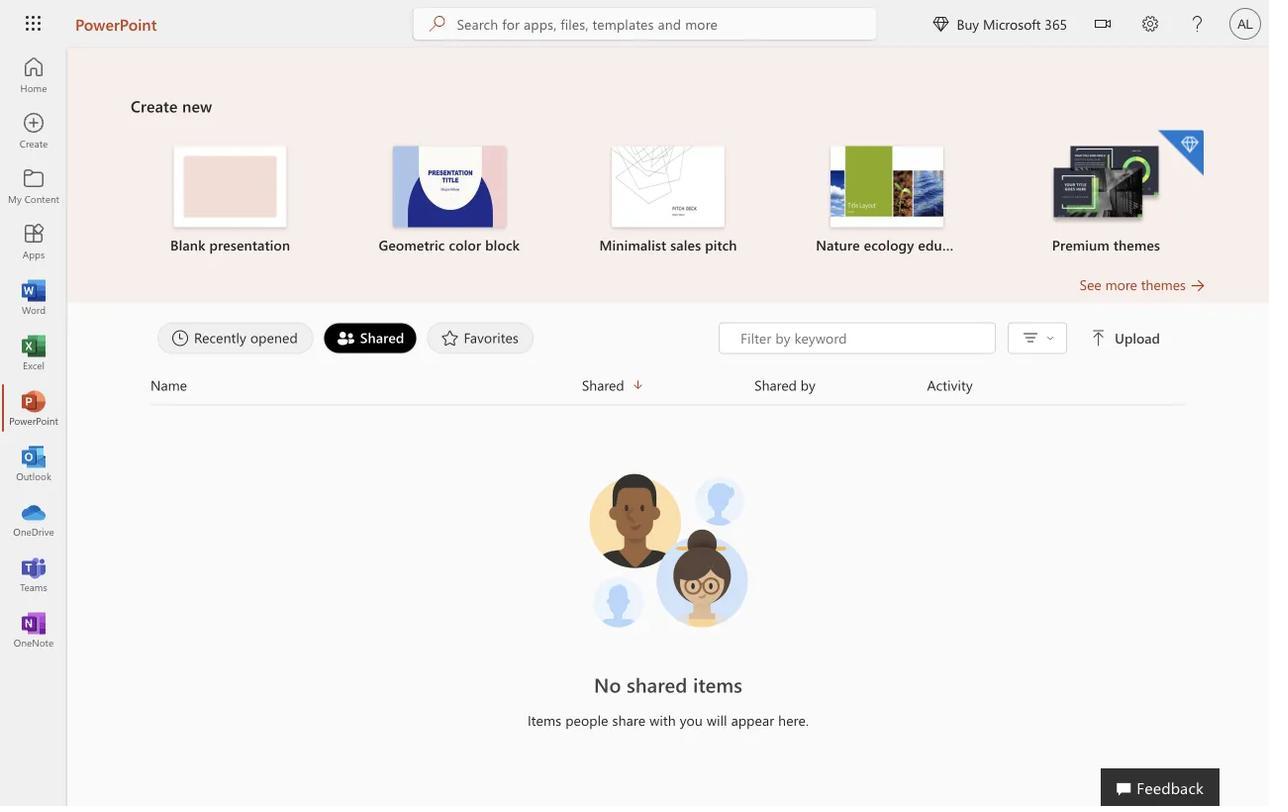 Task type: locate. For each thing, give the bounding box(es) containing it.
Filter by keyword text field
[[739, 328, 986, 348]]

feedback
[[1137, 777, 1205, 798]]

shared inside shared by button
[[755, 376, 797, 394]]

minimalist sales pitch image
[[612, 146, 725, 227]]

favorites element
[[427, 322, 534, 354]]

activity, column 4 of 4 column header
[[928, 374, 1187, 397]]

None search field
[[413, 8, 877, 40]]

themes inside premium themes element
[[1114, 236, 1161, 254]]

2 horizontal spatial shared
[[755, 376, 797, 394]]

 buy microsoft 365
[[933, 14, 1068, 33]]

apps image
[[24, 232, 44, 252]]

list
[[131, 128, 1207, 275]]

blank
[[170, 236, 206, 254]]

pitch
[[705, 236, 738, 254]]

shared
[[360, 328, 405, 347], [582, 376, 625, 394], [755, 376, 797, 394]]

tab list inside no shared items main content
[[153, 322, 719, 354]]

no
[[594, 672, 622, 698]]

0 horizontal spatial shared
[[360, 328, 405, 347]]

row inside no shared items main content
[[151, 374, 1187, 406]]

shared element
[[324, 322, 417, 354]]

block
[[486, 236, 520, 254]]

themes inside see more themes button
[[1142, 275, 1187, 294]]

see
[[1080, 275, 1102, 294]]

buy
[[957, 14, 980, 33]]

word image
[[24, 287, 44, 307]]

recently opened element
[[158, 322, 314, 354]]

geometric color block element
[[352, 146, 547, 255]]

teams image
[[24, 565, 44, 584]]

minimalist sales pitch
[[600, 236, 738, 254]]

geometric color block image
[[393, 146, 506, 227]]

items people share with you will appear here.
[[528, 711, 809, 730]]

themes right more
[[1142, 275, 1187, 294]]

shared for shared button
[[582, 376, 625, 394]]

0 vertical spatial themes
[[1114, 236, 1161, 254]]

1 horizontal spatial shared
[[582, 376, 625, 394]]

activity
[[928, 376, 973, 394]]

themes up see more themes
[[1114, 236, 1161, 254]]

shared inside shared button
[[582, 376, 625, 394]]

geometric
[[379, 236, 445, 254]]

shared by
[[755, 376, 816, 394]]

none search field inside "powerpoint" banner
[[413, 8, 877, 40]]

will
[[707, 711, 728, 730]]

favorites
[[464, 328, 519, 347]]

name button
[[151, 374, 582, 397]]

color
[[449, 236, 482, 254]]

home image
[[24, 65, 44, 85]]

row
[[151, 374, 1187, 406]]

geometric color block
[[379, 236, 520, 254]]

items
[[528, 711, 562, 730]]

tab list
[[153, 322, 719, 354]]

365
[[1045, 14, 1068, 33]]

shared for shared by
[[755, 376, 797, 394]]

nature ecology education photo presentation image
[[831, 146, 944, 227]]

onenote image
[[24, 620, 44, 640]]

1 vertical spatial themes
[[1142, 275, 1187, 294]]

 button
[[1080, 0, 1127, 51]]

tab list containing recently opened
[[153, 322, 719, 354]]

minimalist sales pitch element
[[571, 146, 766, 255]]

premium themes image
[[1050, 146, 1163, 226]]

list containing blank presentation
[[131, 128, 1207, 275]]


[[1047, 334, 1055, 342]]

row containing name
[[151, 374, 1187, 406]]

navigation
[[0, 48, 67, 658]]

themes
[[1114, 236, 1161, 254], [1142, 275, 1187, 294]]

premium
[[1053, 236, 1110, 254]]



Task type: describe. For each thing, give the bounding box(es) containing it.
more
[[1106, 275, 1138, 294]]

name
[[151, 376, 187, 394]]

by
[[801, 376, 816, 394]]

you
[[680, 711, 703, 730]]

recently opened
[[194, 328, 298, 347]]

create new
[[131, 95, 212, 116]]

feedback button
[[1102, 769, 1220, 806]]

recently
[[194, 328, 247, 347]]

items people share with you will appear here. status
[[410, 711, 928, 731]]

powerpoint banner
[[0, 0, 1270, 51]]


[[1092, 330, 1108, 346]]

opened
[[250, 328, 298, 347]]

create image
[[24, 121, 44, 141]]

 button
[[1015, 324, 1061, 353]]

shared
[[627, 672, 688, 698]]

al
[[1238, 16, 1254, 31]]

blank presentation element
[[133, 146, 328, 255]]

shared tab
[[319, 322, 422, 354]]

upload status
[[719, 322, 1165, 354]]

blank presentation
[[170, 236, 290, 254]]

shared button
[[582, 374, 755, 397]]

al button
[[1222, 0, 1270, 48]]

excel image
[[24, 343, 44, 363]]

microsoft
[[984, 14, 1042, 33]]

powerpoint
[[75, 13, 157, 34]]

sales
[[671, 236, 702, 254]]

shared inside shared element
[[360, 328, 405, 347]]

see more themes button
[[1080, 275, 1207, 295]]

no shared items main content
[[67, 48, 1270, 750]]

premium templates diamond image
[[1159, 130, 1205, 176]]

premium themes
[[1053, 236, 1161, 254]]


[[1096, 16, 1111, 32]]

nature ecology education photo presentation element
[[790, 146, 985, 255]]

create
[[131, 95, 178, 116]]

no shared items status
[[410, 671, 928, 699]]

presentation
[[210, 236, 290, 254]]


[[933, 16, 949, 32]]

here.
[[779, 711, 809, 730]]

minimalist
[[600, 236, 667, 254]]

outlook image
[[24, 454, 44, 473]]

new
[[182, 95, 212, 116]]

see more themes
[[1080, 275, 1187, 294]]

powerpoint image
[[24, 398, 44, 418]]

my content image
[[24, 176, 44, 196]]

 upload
[[1092, 329, 1161, 347]]

recently opened tab
[[153, 322, 319, 354]]

onedrive image
[[24, 509, 44, 529]]

empty state icon image
[[579, 461, 758, 639]]

with
[[650, 711, 676, 730]]

items
[[693, 672, 743, 698]]

people
[[566, 711, 609, 730]]

upload
[[1115, 329, 1161, 347]]

no shared items
[[594, 672, 743, 698]]

list inside no shared items main content
[[131, 128, 1207, 275]]

share
[[613, 711, 646, 730]]

appear
[[732, 711, 775, 730]]

premium themes element
[[1009, 130, 1205, 255]]

shared by button
[[755, 374, 928, 397]]

Search box. Suggestions appear as you type. search field
[[457, 8, 877, 40]]



Task type: vqa. For each thing, say whether or not it's contained in the screenshot.
by
yes



